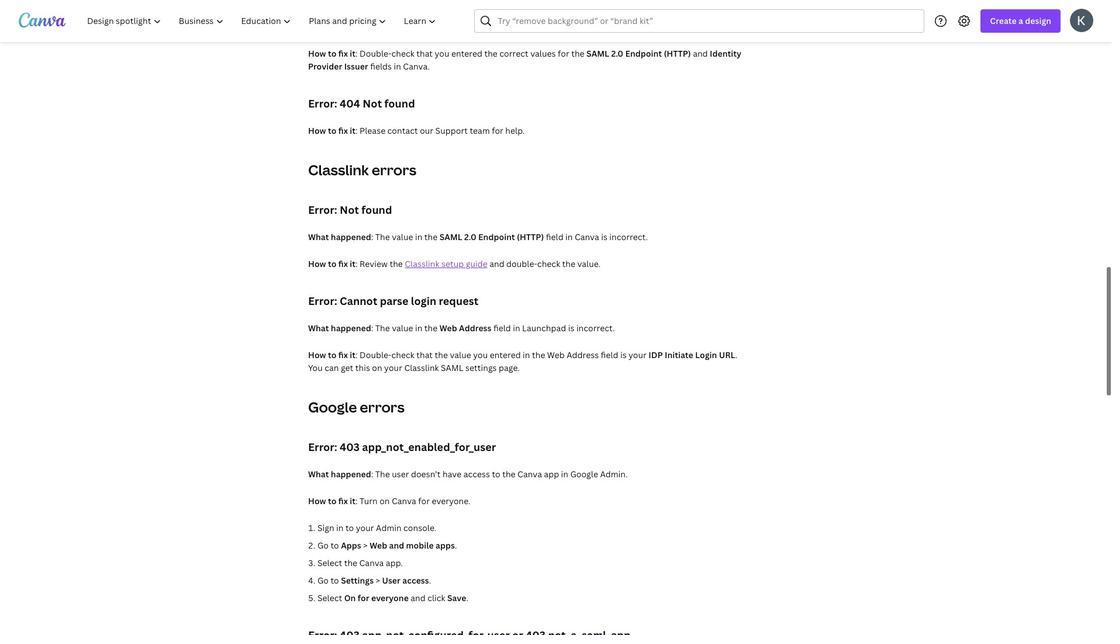 Task type: locate. For each thing, give the bounding box(es) containing it.
1 horizontal spatial endpoint
[[626, 48, 662, 59]]

1 vertical spatial address
[[567, 350, 599, 361]]

to up the can
[[328, 350, 337, 361]]

double-
[[507, 259, 538, 270]]

it left review
[[350, 259, 356, 270]]

(http) up double-
[[517, 232, 544, 243]]

check left "value."
[[538, 259, 561, 270]]

(http) down try "remove background" or "brand kit" search field
[[664, 48, 691, 59]]

to left review
[[328, 259, 337, 270]]

canva
[[575, 232, 599, 243], [518, 469, 542, 480], [392, 496, 416, 507], [360, 558, 384, 569]]

and up app.
[[389, 541, 404, 552]]

value for saml 2.0 endpoint (http)
[[392, 232, 413, 243]]

1 happened from the top
[[331, 232, 371, 243]]

select for select on for everyone and click save .
[[318, 593, 342, 604]]

value.
[[578, 259, 601, 270]]

turn
[[360, 496, 378, 507]]

1 vertical spatial happened
[[331, 323, 371, 334]]

>
[[363, 541, 368, 552], [376, 576, 380, 587]]

. up click on the bottom left
[[429, 576, 431, 587]]

the for web address
[[375, 323, 390, 334]]

0 vertical spatial access
[[464, 469, 490, 480]]

not right 404
[[363, 97, 382, 111]]

it for how to fix it : double-check that the value you entered in the web address field is your idp initiate login url
[[350, 350, 356, 361]]

your right this
[[384, 363, 402, 374]]

how up provider
[[308, 48, 326, 59]]

0 vertical spatial address
[[459, 323, 492, 334]]

0 horizontal spatial is
[[568, 323, 575, 334]]

check up fields in canva.
[[392, 48, 415, 59]]

error:
[[308, 97, 337, 111], [308, 203, 337, 217], [308, 294, 337, 308], [308, 441, 337, 455]]

and left click on the bottom left
[[411, 593, 426, 604]]

that down what happened : the value in the web address field in launchpad is incorrect.
[[417, 350, 433, 361]]

0 vertical spatial go
[[318, 541, 329, 552]]

value down parse
[[392, 323, 413, 334]]

for left help.
[[492, 125, 504, 136]]

value up settings on the bottom left of the page
[[450, 350, 471, 361]]

2 how from the top
[[308, 125, 326, 136]]

how left review
[[308, 259, 326, 270]]

to down error: 404 not found
[[328, 125, 337, 136]]

2 it from the top
[[350, 125, 356, 136]]

0 horizontal spatial endpoint
[[479, 232, 515, 243]]

double- up this
[[360, 350, 392, 361]]

1 vertical spatial errors
[[360, 398, 405, 417]]

apps
[[341, 541, 361, 552]]

0 vertical spatial what
[[308, 232, 329, 243]]

classlink left setup
[[405, 259, 440, 270]]

to
[[328, 48, 337, 59], [328, 125, 337, 136], [328, 259, 337, 270], [328, 350, 337, 361], [492, 469, 501, 480], [328, 496, 337, 507], [346, 523, 354, 534], [331, 541, 339, 552], [331, 576, 339, 587]]

5 it from the top
[[350, 496, 356, 507]]

2.0
[[612, 48, 624, 59], [465, 232, 477, 243]]

found
[[385, 97, 415, 111], [362, 203, 392, 217]]

: left please
[[356, 125, 358, 136]]

3 fix from the top
[[339, 259, 348, 270]]

saml
[[587, 48, 610, 59], [440, 232, 463, 243], [441, 363, 464, 374]]

happened for what happened : the user doesn't have access to the canva app in google admin.
[[331, 469, 371, 480]]

1 vertical spatial classlink
[[405, 259, 440, 270]]

what
[[308, 232, 329, 243], [308, 323, 329, 334], [308, 469, 329, 480]]

check down parse
[[392, 350, 415, 361]]

what up you
[[308, 323, 329, 334]]

fix left turn
[[339, 496, 348, 507]]

how
[[308, 48, 326, 59], [308, 125, 326, 136], [308, 259, 326, 270], [308, 350, 326, 361], [308, 496, 326, 507]]

2 select from the top
[[318, 593, 342, 604]]

1 vertical spatial >
[[376, 576, 380, 587]]

happened for what happened : the value in the web address field in launchpad is incorrect.
[[331, 323, 371, 334]]

classlink for on
[[404, 363, 439, 374]]

0 horizontal spatial you
[[435, 48, 450, 59]]

0 vertical spatial you
[[435, 48, 450, 59]]

can
[[325, 363, 339, 374]]

3 happened from the top
[[331, 469, 371, 480]]

not down classlink errors
[[340, 203, 359, 217]]

console.
[[404, 523, 437, 534]]

found down classlink errors
[[362, 203, 392, 217]]

the
[[485, 48, 498, 59], [572, 48, 585, 59], [425, 232, 438, 243], [390, 259, 403, 270], [563, 259, 576, 270], [425, 323, 438, 334], [435, 350, 448, 361], [532, 350, 545, 361], [503, 469, 516, 480], [344, 558, 358, 569]]

1 vertical spatial not
[[340, 203, 359, 217]]

double- for you
[[360, 48, 392, 59]]

happened down 403 in the left bottom of the page
[[331, 469, 371, 480]]

found up the contact
[[385, 97, 415, 111]]

that up canva.
[[417, 48, 433, 59]]

the left user
[[375, 469, 390, 480]]

errors
[[372, 160, 417, 180], [360, 398, 405, 417]]

0 vertical spatial the
[[375, 232, 390, 243]]

: left review
[[356, 259, 358, 270]]

it left please
[[350, 125, 356, 136]]

1 that from the top
[[417, 48, 433, 59]]

4 it from the top
[[350, 350, 356, 361]]

: up this
[[356, 350, 358, 361]]

our
[[420, 125, 434, 136]]

value
[[392, 232, 413, 243], [392, 323, 413, 334], [450, 350, 471, 361]]

how for how to fix it : double-check that you entered the correct values for the saml 2.0 endpoint (http) and
[[308, 48, 326, 59]]

fix up the get
[[339, 350, 348, 361]]

2 vertical spatial happened
[[331, 469, 371, 480]]

support
[[436, 125, 468, 136]]

1 go from the top
[[318, 541, 329, 552]]

entered up page.
[[490, 350, 521, 361]]

your left idp
[[629, 350, 647, 361]]

saml left settings on the bottom left of the page
[[441, 363, 464, 374]]

canva up go to settings > user access .
[[360, 558, 384, 569]]

to up sign
[[328, 496, 337, 507]]

0 horizontal spatial address
[[459, 323, 492, 334]]

1 vertical spatial select
[[318, 593, 342, 604]]

1 how from the top
[[308, 48, 326, 59]]

saml right values
[[587, 48, 610, 59]]

(http)
[[664, 48, 691, 59], [517, 232, 544, 243]]

0 vertical spatial that
[[417, 48, 433, 59]]

2 vertical spatial what
[[308, 469, 329, 480]]

1 vertical spatial 2.0
[[465, 232, 477, 243]]

error: not found
[[308, 203, 392, 217]]

3 what from the top
[[308, 469, 329, 480]]

1 vertical spatial (http)
[[517, 232, 544, 243]]

0 vertical spatial (http)
[[664, 48, 691, 59]]

0 vertical spatial double-
[[360, 48, 392, 59]]

2 horizontal spatial your
[[629, 350, 647, 361]]

web down sign in to your admin console.
[[370, 541, 387, 552]]

for right values
[[558, 48, 570, 59]]

double-
[[360, 48, 392, 59], [360, 350, 392, 361]]

fix left review
[[339, 259, 348, 270]]

1 vertical spatial that
[[417, 350, 433, 361]]

0 horizontal spatial not
[[340, 203, 359, 217]]

not
[[363, 97, 382, 111], [340, 203, 359, 217]]

contact
[[388, 125, 418, 136]]

what for what happened : the value in the saml 2.0 endpoint (http) field in canva is incorrect.
[[308, 232, 329, 243]]

happened
[[331, 232, 371, 243], [331, 323, 371, 334], [331, 469, 371, 480]]

select
[[318, 558, 342, 569], [318, 593, 342, 604]]

2 vertical spatial field
[[601, 350, 619, 361]]

classlink up error: not found at top left
[[308, 160, 369, 180]]

2 double- from the top
[[360, 350, 392, 361]]

1 horizontal spatial you
[[473, 350, 488, 361]]

3 error: from the top
[[308, 294, 337, 308]]

how up sign
[[308, 496, 326, 507]]

0 horizontal spatial access
[[403, 576, 429, 587]]

1 vertical spatial web
[[547, 350, 565, 361]]

on
[[372, 363, 382, 374], [380, 496, 390, 507]]

the down error: cannot parse login request
[[375, 323, 390, 334]]

to left settings
[[331, 576, 339, 587]]

what down error: not found at top left
[[308, 232, 329, 243]]

go left settings
[[318, 576, 329, 587]]

apps
[[436, 541, 455, 552]]

1 fix from the top
[[339, 48, 348, 59]]

fix up the 'issuer'
[[339, 48, 348, 59]]

error: left cannot
[[308, 294, 337, 308]]

to for how to fix it : turn on canva for everyone.
[[328, 496, 337, 507]]

> right apps
[[363, 541, 368, 552]]

google
[[308, 398, 357, 417], [571, 469, 598, 480]]

: up turn
[[371, 469, 373, 480]]

1 horizontal spatial access
[[464, 469, 490, 480]]

your inside . you can get this on your classlink saml settings page.
[[384, 363, 402, 374]]

1 vertical spatial you
[[473, 350, 488, 361]]

0 horizontal spatial >
[[363, 541, 368, 552]]

0 horizontal spatial google
[[308, 398, 357, 417]]

classlink setup guide link
[[405, 259, 488, 270]]

how for how to fix it : please contact our support team for help.
[[308, 125, 326, 136]]

canva left app
[[518, 469, 542, 480]]

. inside . you can get this on your classlink saml settings page.
[[736, 350, 738, 361]]

0 vertical spatial value
[[392, 232, 413, 243]]

0 vertical spatial your
[[629, 350, 647, 361]]

how for how to fix it : review the classlink setup guide and double-check the value.
[[308, 259, 326, 270]]

1 vertical spatial saml
[[440, 232, 463, 243]]

0 vertical spatial on
[[372, 363, 382, 374]]

: up review
[[371, 232, 373, 243]]

2 what from the top
[[308, 323, 329, 334]]

error: 403 app_not_enabled_for_user
[[308, 441, 496, 455]]

user
[[392, 469, 409, 480]]

cannot
[[340, 294, 378, 308]]

2 vertical spatial saml
[[441, 363, 464, 374]]

1 horizontal spatial not
[[363, 97, 382, 111]]

google errors
[[308, 398, 405, 417]]

2 go from the top
[[318, 576, 329, 587]]

create a design
[[991, 15, 1052, 26]]

1 horizontal spatial >
[[376, 576, 380, 587]]

it for how to fix it : please contact our support team for help.
[[350, 125, 356, 136]]

what happened : the value in the web address field in launchpad is incorrect.
[[308, 323, 615, 334]]

web down launchpad
[[547, 350, 565, 361]]

fix down 404
[[339, 125, 348, 136]]

1 what from the top
[[308, 232, 329, 243]]

how down error: 404 not found
[[308, 125, 326, 136]]

the left correct
[[485, 48, 498, 59]]

0 horizontal spatial entered
[[452, 48, 483, 59]]

5 how from the top
[[308, 496, 326, 507]]

1 vertical spatial access
[[403, 576, 429, 587]]

check for entered
[[392, 48, 415, 59]]

0 horizontal spatial web
[[370, 541, 387, 552]]

in
[[394, 61, 401, 72], [415, 232, 423, 243], [566, 232, 573, 243], [415, 323, 423, 334], [513, 323, 520, 334], [523, 350, 530, 361], [561, 469, 569, 480], [336, 523, 344, 534]]

everyone
[[371, 593, 409, 604]]

fix
[[339, 48, 348, 59], [339, 125, 348, 136], [339, 259, 348, 270], [339, 350, 348, 361], [339, 496, 348, 507]]

2 horizontal spatial field
[[601, 350, 619, 361]]

3 how from the top
[[308, 259, 326, 270]]

2 vertical spatial classlink
[[404, 363, 439, 374]]

1 horizontal spatial your
[[384, 363, 402, 374]]

access right user
[[403, 576, 429, 587]]

2 vertical spatial the
[[375, 469, 390, 480]]

error: for error: cannot parse login request
[[308, 294, 337, 308]]

0 vertical spatial endpoint
[[626, 48, 662, 59]]

errors down the contact
[[372, 160, 417, 180]]

4 fix from the top
[[339, 350, 348, 361]]

1 vertical spatial found
[[362, 203, 392, 217]]

1 vertical spatial what
[[308, 323, 329, 334]]

1 it from the top
[[350, 48, 356, 59]]

1 vertical spatial your
[[384, 363, 402, 374]]

2 error: from the top
[[308, 203, 337, 217]]

select down apps
[[318, 558, 342, 569]]

1 vertical spatial double-
[[360, 350, 392, 361]]

fields in canva.
[[368, 61, 430, 72]]

: left turn
[[356, 496, 358, 507]]

2 vertical spatial check
[[392, 350, 415, 361]]

how to fix it : turn on canva for everyone.
[[308, 496, 471, 507]]

2 that from the top
[[417, 350, 433, 361]]

on right this
[[372, 363, 382, 374]]

login
[[411, 294, 437, 308]]

0 vertical spatial happened
[[331, 232, 371, 243]]

value up classlink setup guide link
[[392, 232, 413, 243]]

1 the from the top
[[375, 232, 390, 243]]

2 horizontal spatial is
[[621, 350, 627, 361]]

the for saml 2.0 endpoint (http)
[[375, 232, 390, 243]]

1 vertical spatial endpoint
[[479, 232, 515, 243]]

value for web address
[[392, 323, 413, 334]]

double- up fields
[[360, 48, 392, 59]]

save
[[448, 593, 466, 604]]

entered left correct
[[452, 48, 483, 59]]

fix for how to fix it : review the classlink setup guide and double-check the value.
[[339, 259, 348, 270]]

classlink inside . you can get this on your classlink saml settings page.
[[404, 363, 439, 374]]

0 vertical spatial google
[[308, 398, 357, 417]]

2 happened from the top
[[331, 323, 371, 334]]

on inside . you can get this on your classlink saml settings page.
[[372, 363, 382, 374]]

0 vertical spatial field
[[546, 232, 564, 243]]

for
[[558, 48, 570, 59], [492, 125, 504, 136], [418, 496, 430, 507], [358, 593, 370, 604]]

:
[[356, 48, 358, 59], [356, 125, 358, 136], [371, 232, 373, 243], [356, 259, 358, 270], [371, 323, 373, 334], [356, 350, 358, 361], [371, 469, 373, 480], [356, 496, 358, 507]]

0 vertical spatial classlink
[[308, 160, 369, 180]]

4 how from the top
[[308, 350, 326, 361]]

1 horizontal spatial web
[[440, 323, 457, 334]]

address
[[459, 323, 492, 334], [567, 350, 599, 361]]

3 it from the top
[[350, 259, 356, 270]]

the down launchpad
[[532, 350, 545, 361]]

the
[[375, 232, 390, 243], [375, 323, 390, 334], [375, 469, 390, 480]]

2 the from the top
[[375, 323, 390, 334]]

3 the from the top
[[375, 469, 390, 480]]

to left apps
[[331, 541, 339, 552]]

saml up setup
[[440, 232, 463, 243]]

sign in to your admin console.
[[318, 523, 437, 534]]

error: left 403 in the left bottom of the page
[[308, 441, 337, 455]]

1 horizontal spatial 2.0
[[612, 48, 624, 59]]

5 fix from the top
[[339, 496, 348, 507]]

1 vertical spatial the
[[375, 323, 390, 334]]

Try "remove background" or "brand kit" search field
[[498, 10, 917, 32]]

create
[[991, 15, 1017, 26]]

your up apps
[[356, 523, 374, 534]]

to right the 'have'
[[492, 469, 501, 480]]

the up review
[[375, 232, 390, 243]]

that
[[417, 48, 433, 59], [417, 350, 433, 361]]

settings
[[341, 576, 374, 587]]

classlink down what happened : the value in the web address field in launchpad is incorrect.
[[404, 363, 439, 374]]

2 horizontal spatial web
[[547, 350, 565, 361]]

everyone.
[[432, 496, 471, 507]]

0 vertical spatial >
[[363, 541, 368, 552]]

1 horizontal spatial google
[[571, 469, 598, 480]]

classlink errors
[[308, 160, 417, 180]]

0 vertical spatial 2.0
[[612, 48, 624, 59]]

error: left 404
[[308, 97, 337, 111]]

web
[[440, 323, 457, 334], [547, 350, 565, 361], [370, 541, 387, 552]]

0 vertical spatial check
[[392, 48, 415, 59]]

4 error: from the top
[[308, 441, 337, 455]]

entered
[[452, 48, 483, 59], [490, 350, 521, 361]]

on right turn
[[380, 496, 390, 507]]

1 error: from the top
[[308, 97, 337, 111]]

1 vertical spatial go
[[318, 576, 329, 587]]

url
[[719, 350, 736, 361]]

incorrect.
[[610, 232, 648, 243], [577, 323, 615, 334]]

1 select from the top
[[318, 558, 342, 569]]

it for how to fix it : review the classlink setup guide and double-check the value.
[[350, 259, 356, 270]]

the down what happened : the value in the web address field in launchpad is incorrect.
[[435, 350, 448, 361]]

google left admin.
[[571, 469, 598, 480]]

how up you
[[308, 350, 326, 361]]

0 vertical spatial web
[[440, 323, 457, 334]]

endpoint
[[626, 48, 662, 59], [479, 232, 515, 243]]

setup
[[442, 259, 464, 270]]

this
[[356, 363, 370, 374]]

0 vertical spatial errors
[[372, 160, 417, 180]]

> left user
[[376, 576, 380, 587]]

1 double- from the top
[[360, 48, 392, 59]]

2 fix from the top
[[339, 125, 348, 136]]

on
[[344, 593, 356, 604]]

0 horizontal spatial field
[[494, 323, 511, 334]]

select left on
[[318, 593, 342, 604]]

1 vertical spatial value
[[392, 323, 413, 334]]

sign
[[318, 523, 334, 534]]

to for go to apps > web and mobile apps .
[[331, 541, 339, 552]]

access right the 'have'
[[464, 469, 490, 480]]

it up the 'issuer'
[[350, 48, 356, 59]]

0 horizontal spatial your
[[356, 523, 374, 534]]

what up sign
[[308, 469, 329, 480]]

0 vertical spatial is
[[601, 232, 608, 243]]

app.
[[386, 558, 403, 569]]

0 vertical spatial select
[[318, 558, 342, 569]]

404
[[340, 97, 360, 111]]

1 horizontal spatial entered
[[490, 350, 521, 361]]



Task type: vqa. For each thing, say whether or not it's contained in the screenshot.


Task type: describe. For each thing, give the bounding box(es) containing it.
it for how to fix it : double-check that you entered the correct values for the saml 2.0 endpoint (http) and
[[350, 48, 356, 59]]

select for select the canva app.
[[318, 558, 342, 569]]

to for how to fix it : review the classlink setup guide and double-check the value.
[[328, 259, 337, 270]]

how to fix it : review the classlink setup guide and double-check the value.
[[308, 259, 601, 270]]

: down cannot
[[371, 323, 373, 334]]

admin.
[[600, 469, 628, 480]]

errors for google errors
[[360, 398, 405, 417]]

the right review
[[390, 259, 403, 270]]

mobile
[[406, 541, 434, 552]]

error: for error: 403 app_not_enabled_for_user
[[308, 441, 337, 455]]

please
[[360, 125, 386, 136]]

. right click on the bottom left
[[466, 593, 469, 604]]

go for go to apps > web and mobile apps .
[[318, 541, 329, 552]]

0 horizontal spatial 2.0
[[465, 232, 477, 243]]

what for what happened : the user doesn't have access to the canva app in google admin.
[[308, 469, 329, 480]]

. you can get this on your classlink saml settings page.
[[308, 350, 738, 374]]

the left "value."
[[563, 259, 576, 270]]

error: for error: 404 not found
[[308, 97, 337, 111]]

identity provider issuer
[[308, 48, 742, 72]]

go for go to settings > user access .
[[318, 576, 329, 587]]

classlink for review
[[405, 259, 440, 270]]

fix for how to fix it : turn on canva for everyone.
[[339, 496, 348, 507]]

1 horizontal spatial (http)
[[664, 48, 691, 59]]

1 vertical spatial incorrect.
[[577, 323, 615, 334]]

what for what happened : the value in the web address field in launchpad is incorrect.
[[308, 323, 329, 334]]

kendall parks image
[[1071, 8, 1094, 32]]

create a design button
[[981, 9, 1061, 33]]

> for settings
[[376, 576, 380, 587]]

0 vertical spatial not
[[363, 97, 382, 111]]

the right values
[[572, 48, 585, 59]]

launchpad
[[522, 323, 566, 334]]

what happened : the value in the saml 2.0 endpoint (http) field in canva is incorrect.
[[308, 232, 648, 243]]

provider
[[308, 61, 342, 72]]

guide
[[466, 259, 488, 270]]

canva.
[[403, 61, 430, 72]]

how for how to fix it : double-check that the value you entered in the web address field is your idp initiate login url
[[308, 350, 326, 361]]

1 vertical spatial field
[[494, 323, 511, 334]]

values
[[531, 48, 556, 59]]

the up classlink setup guide link
[[425, 232, 438, 243]]

fix for how to fix it : please contact our support team for help.
[[339, 125, 348, 136]]

how to fix it : double-check that you entered the correct values for the saml 2.0 endpoint (http) and
[[308, 48, 710, 59]]

select on for everyone and click save .
[[318, 593, 469, 604]]

1 vertical spatial entered
[[490, 350, 521, 361]]

top level navigation element
[[80, 9, 447, 33]]

1 vertical spatial check
[[538, 259, 561, 270]]

check for value
[[392, 350, 415, 361]]

to for how to fix it : double-check that the value you entered in the web address field is your idp initiate login url
[[328, 350, 337, 361]]

error: for error: not found
[[308, 203, 337, 217]]

1 vertical spatial google
[[571, 469, 598, 480]]

how for how to fix it : turn on canva for everyone.
[[308, 496, 326, 507]]

happened for what happened : the value in the saml 2.0 endpoint (http) field in canva is incorrect.
[[331, 232, 371, 243]]

to for how to fix it : please contact our support team for help.
[[328, 125, 337, 136]]

2 vertical spatial value
[[450, 350, 471, 361]]

0 horizontal spatial (http)
[[517, 232, 544, 243]]

2 vertical spatial your
[[356, 523, 374, 534]]

parse
[[380, 294, 409, 308]]

canva down user
[[392, 496, 416, 507]]

the down apps
[[344, 558, 358, 569]]

idp
[[649, 350, 663, 361]]

> for apps
[[363, 541, 368, 552]]

fix for how to fix it : double-check that the value you entered in the web address field is your idp initiate login url
[[339, 350, 348, 361]]

error: 404 not found
[[308, 97, 415, 111]]

select the canva app.
[[318, 558, 403, 569]]

help.
[[506, 125, 525, 136]]

design
[[1026, 15, 1052, 26]]

initiate
[[665, 350, 694, 361]]

the down login
[[425, 323, 438, 334]]

how to fix it : please contact our support team for help.
[[308, 125, 525, 136]]

login
[[696, 350, 717, 361]]

how to fix it : double-check that the value you entered in the web address field is your idp initiate login url
[[308, 350, 736, 361]]

go to settings > user access .
[[318, 576, 431, 587]]

settings
[[466, 363, 497, 374]]

that for you
[[417, 48, 433, 59]]

2 vertical spatial web
[[370, 541, 387, 552]]

app_not_enabled_for_user
[[362, 441, 496, 455]]

1 horizontal spatial field
[[546, 232, 564, 243]]

go to apps > web and mobile apps .
[[318, 541, 457, 552]]

what happened : the user doesn't have access to the canva app in google admin.
[[308, 469, 628, 480]]

canva up "value."
[[575, 232, 599, 243]]

click
[[428, 593, 446, 604]]

it for how to fix it : turn on canva for everyone.
[[350, 496, 356, 507]]

you
[[308, 363, 323, 374]]

and right the 'guide' at the top left of the page
[[490, 259, 505, 270]]

1 horizontal spatial address
[[567, 350, 599, 361]]

doesn't
[[411, 469, 441, 480]]

fields
[[370, 61, 392, 72]]

2 vertical spatial is
[[621, 350, 627, 361]]

correct
[[500, 48, 529, 59]]

to up apps
[[346, 523, 354, 534]]

: up the 'issuer'
[[356, 48, 358, 59]]

app
[[544, 469, 559, 480]]

. right mobile
[[455, 541, 457, 552]]

page.
[[499, 363, 520, 374]]

error: cannot parse login request
[[308, 294, 479, 308]]

to for how to fix it : double-check that you entered the correct values for the saml 2.0 endpoint (http) and
[[328, 48, 337, 59]]

admin
[[376, 523, 402, 534]]

0 vertical spatial found
[[385, 97, 415, 111]]

0 vertical spatial incorrect.
[[610, 232, 648, 243]]

to for go to settings > user access .
[[331, 576, 339, 587]]

0 vertical spatial entered
[[452, 48, 483, 59]]

saml inside . you can get this on your classlink saml settings page.
[[441, 363, 464, 374]]

for down doesn't
[[418, 496, 430, 507]]

a
[[1019, 15, 1024, 26]]

1 vertical spatial on
[[380, 496, 390, 507]]

identity
[[710, 48, 742, 59]]

issuer
[[344, 61, 368, 72]]

that for the
[[417, 350, 433, 361]]

the left app
[[503, 469, 516, 480]]

for right on
[[358, 593, 370, 604]]

errors for classlink errors
[[372, 160, 417, 180]]

fix for how to fix it : double-check that you entered the correct values for the saml 2.0 endpoint (http) and
[[339, 48, 348, 59]]

team
[[470, 125, 490, 136]]

and left identity
[[693, 48, 708, 59]]

user
[[382, 576, 401, 587]]

double- for the
[[360, 350, 392, 361]]

request
[[439, 294, 479, 308]]

403
[[340, 441, 360, 455]]

have
[[443, 469, 462, 480]]

review
[[360, 259, 388, 270]]

1 horizontal spatial is
[[601, 232, 608, 243]]

get
[[341, 363, 354, 374]]

0 vertical spatial saml
[[587, 48, 610, 59]]



